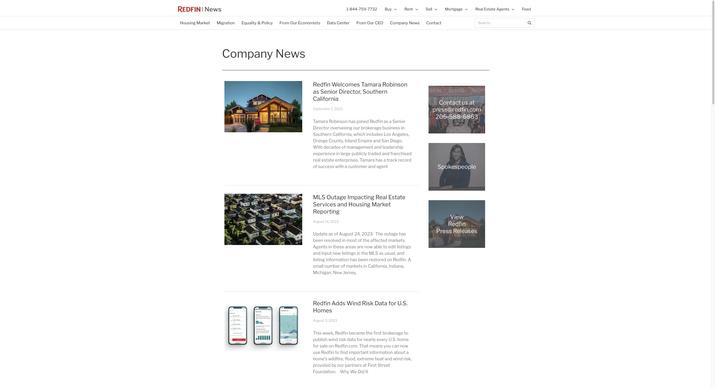 Task type: locate. For each thing, give the bounding box(es) containing it.
0 horizontal spatial california,
[[333, 132, 353, 137]]

resolved
[[324, 238, 341, 243]]

mls inside mls outage impacting real estate services and housing market reporting
[[313, 194, 325, 201]]

None search field
[[475, 18, 535, 28]]

1 horizontal spatial been
[[358, 258, 368, 263]]

0 vertical spatial company
[[390, 21, 408, 25]]

2 from from the left
[[356, 21, 366, 25]]

now inside update as of august 24, 2023:  the outage has been resolved in most of the affected markets. agents in these areas are now able to edit listings and input new listings in the mls as usual, and listing information has been restored on redfin. a small number of markets in california, indiana, michigan, new jersey,
[[364, 245, 373, 250]]

august up most
[[339, 232, 354, 237]]

1 horizontal spatial mls
[[369, 251, 378, 256]]

2 vertical spatial tamara
[[360, 158, 375, 163]]

0 vertical spatial california,
[[333, 132, 353, 137]]

0 vertical spatial our
[[353, 126, 360, 131]]

from our economists link
[[276, 17, 324, 28]]

1 vertical spatial market
[[372, 201, 391, 208]]

0 horizontal spatial on
[[329, 344, 334, 349]]

mls up services
[[313, 194, 325, 201]]

contact down "sell" link
[[426, 21, 442, 25]]

redfin.com.
[[335, 344, 358, 349]]

1 horizontal spatial company
[[390, 21, 408, 25]]

0 vertical spatial to
[[383, 245, 387, 250]]

our left ceo
[[367, 21, 374, 25]]

0 horizontal spatial company news
[[222, 47, 305, 61]]

our inside 'link'
[[367, 21, 374, 25]]

1 vertical spatial company news
[[222, 47, 305, 61]]

first
[[368, 363, 377, 368]]

our inside 'tamara robinson has joined redfin as a senior director overseeing our brokerage business in southern california, which includes los angeles, orange county, inland empire and san diego. with decades of management and leadership experience in large publicly traded and franchised real estate enterprises, tamara has a track record of success with a customer and agent'
[[353, 126, 360, 131]]

agent
[[377, 164, 388, 169]]

1 vertical spatial august
[[339, 232, 354, 237]]

september
[[313, 107, 331, 111]]

find
[[340, 351, 348, 356]]

we
[[350, 370, 357, 375]]

overseeing
[[330, 126, 352, 131]]

now right the are
[[364, 245, 373, 250]]

mortgage link
[[441, 0, 472, 18]]

1 vertical spatial mls
[[369, 251, 378, 256]]

listings
[[397, 245, 411, 250], [342, 251, 356, 256]]

been down update
[[313, 238, 323, 243]]

august for adds
[[313, 319, 324, 323]]

listings down the markets.
[[397, 245, 411, 250]]

to left edit
[[383, 245, 387, 250]]

1 vertical spatial at
[[363, 363, 367, 368]]

1 horizontal spatial wind
[[393, 357, 403, 362]]

1 horizontal spatial brokerage
[[383, 331, 403, 336]]

news
[[409, 21, 420, 25], [276, 47, 305, 61]]

tamara
[[361, 81, 381, 88], [313, 119, 328, 124], [360, 158, 375, 163]]

estate
[[321, 158, 334, 163]]

as up california
[[313, 88, 319, 95]]

tamara up director, at the top of the page
[[361, 81, 381, 88]]

0 horizontal spatial for
[[313, 344, 319, 349]]

new
[[333, 251, 341, 256]]

1 horizontal spatial real
[[475, 7, 483, 11]]

and up street
[[385, 357, 392, 362]]

from inside 'link'
[[356, 21, 366, 25]]

san
[[382, 138, 389, 143]]

market inside mls outage impacting real estate services and housing market reporting
[[372, 201, 391, 208]]

0 horizontal spatial from
[[280, 21, 289, 25]]

housing down redfin real estate news image
[[180, 21, 196, 25]]

redfin home + sign image
[[224, 77, 303, 137]]

0 horizontal spatial housing
[[180, 21, 196, 25]]

contact link
[[423, 17, 445, 28]]

0 vertical spatial 2023
[[334, 107, 343, 111]]

1 our from the left
[[290, 21, 297, 25]]

contact for contact
[[426, 21, 442, 25]]

senior up california
[[320, 88, 338, 95]]

1 horizontal spatial to
[[383, 245, 387, 250]]

0 horizontal spatial news
[[276, 47, 305, 61]]

0 vertical spatial contact
[[426, 21, 442, 25]]

1 horizontal spatial on
[[387, 258, 392, 263]]

0 horizontal spatial now
[[364, 245, 373, 250]]

u.s.
[[398, 300, 408, 307], [389, 338, 396, 343]]

of up new
[[341, 264, 345, 269]]

206-
[[436, 113, 449, 120]]

our right by
[[337, 363, 344, 368]]

844-
[[350, 7, 359, 11]]

contact inside contact link
[[426, 21, 442, 25]]

data right the risk
[[375, 300, 387, 307]]

august 3, 2023
[[313, 319, 337, 323]]

housing market link
[[177, 17, 213, 28]]

spokespeople link
[[438, 164, 476, 171]]

2 our from the left
[[367, 21, 374, 25]]

data inside data center link
[[327, 21, 336, 25]]

this
[[313, 331, 322, 336]]

california, down overseeing
[[333, 132, 353, 137]]

our up which at the top
[[353, 126, 360, 131]]

information inside this week, redfin became the first brokerage to publish wind risk data for nearly every u.s. home for sale on redfin.com. that means you can now use redfin to find important information about a home's wildfire, flood, extreme heat and wind risk, provided by our partners at first street foundation.    why we did it
[[370, 351, 393, 356]]

now down home
[[400, 344, 408, 349]]

1 vertical spatial data
[[375, 300, 387, 307]]

data center link
[[324, 17, 353, 28]]

0 vertical spatial housing
[[180, 21, 196, 25]]

1 horizontal spatial housing
[[348, 201, 371, 208]]

wildfire,
[[328, 357, 344, 362]]

and down outage
[[337, 201, 347, 208]]

real right mortgage "link" on the right top of the page
[[475, 7, 483, 11]]

0 vertical spatial agents
[[497, 7, 510, 11]]

1 vertical spatial now
[[400, 344, 408, 349]]

director
[[313, 126, 329, 131]]

0 horizontal spatial brokerage
[[361, 126, 382, 131]]

0 horizontal spatial mls
[[313, 194, 325, 201]]

housing down impacting
[[348, 201, 371, 208]]

0 horizontal spatial our
[[290, 21, 297, 25]]

0 horizontal spatial senior
[[320, 88, 338, 95]]

data left the center
[[327, 21, 336, 25]]

0 vertical spatial robinson
[[382, 81, 408, 88]]

2 horizontal spatial for
[[389, 300, 396, 307]]

our left economists
[[290, 21, 297, 25]]

as up resolved
[[329, 232, 333, 237]]

information up heat on the bottom right of page
[[370, 351, 393, 356]]

at right us
[[470, 99, 475, 106]]

1 vertical spatial contact
[[439, 99, 461, 106]]

2023 for outage
[[330, 220, 339, 224]]

to up wildfire,
[[335, 351, 339, 356]]

diego.
[[390, 138, 403, 143]]

1 horizontal spatial southern
[[363, 88, 388, 95]]

Search... search field
[[475, 18, 525, 27]]

wind down "about"
[[393, 357, 403, 362]]

1 vertical spatial real
[[376, 194, 387, 201]]

1 horizontal spatial estate
[[484, 7, 496, 11]]

august inside update as of august 24, 2023:  the outage has been resolved in most of the affected markets. agents in these areas are now able to edit listings and input new listings in the mls as usual, and listing information has been restored on redfin. a small number of markets in california, indiana, michigan, new jersey,
[[339, 232, 354, 237]]

0 horizontal spatial market
[[197, 21, 210, 25]]

publicly
[[352, 151, 367, 156]]

real right impacting
[[376, 194, 387, 201]]

our for ceo
[[367, 21, 374, 25]]

0 vertical spatial at
[[470, 99, 475, 106]]

agents up input
[[313, 245, 328, 250]]

august left 14, on the left
[[313, 220, 324, 224]]

the
[[363, 238, 370, 243], [361, 251, 368, 256], [366, 331, 373, 336]]

0 vertical spatial brokerage
[[361, 126, 382, 131]]

outage
[[327, 194, 346, 201]]

agents up search... search field
[[497, 7, 510, 11]]

0 horizontal spatial data
[[327, 21, 336, 25]]

0 vertical spatial real
[[475, 7, 483, 11]]

and inside mls outage impacting real estate services and housing market reporting
[[337, 201, 347, 208]]

1 horizontal spatial now
[[400, 344, 408, 349]]

management
[[347, 145, 373, 150]]

feed
[[522, 7, 531, 11]]

0 vertical spatial news
[[409, 21, 420, 25]]

tamara robinson has joined redfin as a senior director overseeing our brokerage business in southern california, which includes los angeles, orange county, inland empire and san diego. with decades of management and leadership experience in large publicly traded and franchised real estate enterprises, tamara has a track record of success with a customer and agent
[[313, 119, 412, 169]]

contact inside contact us at press@redfin.com 206-588-6863
[[439, 99, 461, 106]]

wind down week,
[[328, 338, 338, 343]]

1 horizontal spatial company news
[[390, 21, 420, 25]]

0 horizontal spatial information
[[326, 258, 349, 263]]

1 horizontal spatial our
[[353, 126, 360, 131]]

0 horizontal spatial our
[[337, 363, 344, 368]]

1 horizontal spatial california,
[[368, 264, 388, 269]]

wind
[[328, 338, 338, 343], [393, 357, 403, 362]]

southern inside redfin welcomes tamara robinson as senior director, southern california
[[363, 88, 388, 95]]

southern inside 'tamara robinson has joined redfin as a senior director overseeing our brokerage business in southern california, which includes los angeles, orange county, inland empire and san diego. with decades of management and leadership experience in large publicly traded and franchised real estate enterprises, tamara has a track record of success with a customer and agent'
[[313, 132, 332, 137]]

redfin down view
[[448, 221, 466, 228]]

as
[[313, 88, 319, 95], [384, 119, 388, 124], [329, 232, 333, 237], [379, 251, 384, 256]]

mls outage impacting real estate services and housing market reporting link
[[313, 194, 406, 215]]

homes
[[313, 308, 332, 315]]

in left most
[[342, 238, 346, 243]]

1 vertical spatial company
[[222, 47, 273, 61]]

redfin inside redfin adds wind risk data for u.s. homes
[[313, 300, 330, 307]]

buy
[[385, 7, 392, 11]]

1 from from the left
[[280, 21, 289, 25]]

1 vertical spatial u.s.
[[389, 338, 396, 343]]

0 vertical spatial on
[[387, 258, 392, 263]]

data
[[327, 21, 336, 25], [375, 300, 387, 307]]

redfin up risk
[[335, 331, 348, 336]]

0 horizontal spatial real
[[376, 194, 387, 201]]

2023 right 14, on the left
[[330, 220, 339, 224]]

from right policy
[[280, 21, 289, 25]]

on down usual,
[[387, 258, 392, 263]]

0 vertical spatial for
[[389, 300, 396, 307]]

1 horizontal spatial senior
[[393, 119, 406, 124]]

real estate agents link
[[472, 0, 518, 18]]

0 vertical spatial senior
[[320, 88, 338, 95]]

california, down restored
[[368, 264, 388, 269]]

the inside this week, redfin became the first brokerage to publish wind risk data for nearly every u.s. home for sale on redfin.com. that means you can now use redfin to find important information about a home's wildfire, flood, extreme heat and wind risk, provided by our partners at first street foundation.    why we did it
[[366, 331, 373, 336]]

0 vertical spatial market
[[197, 21, 210, 25]]

588-
[[449, 113, 463, 120]]

contact up press@redfin.com
[[439, 99, 461, 106]]

1 vertical spatial california,
[[368, 264, 388, 269]]

1 horizontal spatial market
[[372, 201, 391, 208]]

1 vertical spatial 2023
[[330, 220, 339, 224]]

0 vertical spatial august
[[313, 220, 324, 224]]

1-844-759-7732
[[346, 7, 377, 11]]

contact for contact us at press@redfin.com 206-588-6863
[[439, 99, 461, 106]]

1 horizontal spatial u.s.
[[398, 300, 408, 307]]

redfin up includes
[[370, 119, 383, 124]]

brokerage up home
[[383, 331, 403, 336]]

from our ceo
[[356, 21, 383, 25]]

housing inside mls outage impacting real estate services and housing market reporting
[[348, 201, 371, 208]]

brokerage inside this week, redfin became the first brokerage to publish wind risk data for nearly every u.s. home for sale on redfin.com. that means you can now use redfin to find important information about a home's wildfire, flood, extreme heat and wind risk, provided by our partners at first street foundation.    why we did it
[[383, 331, 403, 336]]

1 vertical spatial tamara
[[313, 119, 328, 124]]

1 vertical spatial on
[[329, 344, 334, 349]]

tamara inside redfin welcomes tamara robinson as senior director, southern california
[[361, 81, 381, 88]]

tamara down 'traded'
[[360, 158, 375, 163]]

0 horizontal spatial robinson
[[329, 119, 348, 124]]

as up business
[[384, 119, 388, 124]]

center
[[337, 21, 350, 25]]

market down impacting
[[372, 201, 391, 208]]

experience
[[313, 151, 335, 156]]

to up home
[[404, 331, 408, 336]]

at down extreme
[[363, 363, 367, 368]]

2023 right 3,
[[329, 319, 337, 323]]

1 vertical spatial agents
[[313, 245, 328, 250]]

1 vertical spatial brokerage
[[383, 331, 403, 336]]

agents
[[497, 7, 510, 11], [313, 245, 328, 250]]

the down the are
[[361, 251, 368, 256]]

with
[[335, 164, 344, 169]]

for
[[389, 300, 396, 307], [357, 338, 363, 343], [313, 344, 319, 349]]

to inside update as of august 24, 2023:  the outage has been resolved in most of the affected markets. agents in these areas are now able to edit listings and input new listings in the mls as usual, and listing information has been restored on redfin. a small number of markets in california, indiana, michigan, new jersey,
[[383, 245, 387, 250]]

mls inside update as of august 24, 2023:  the outage has been resolved in most of the affected markets. agents in these areas are now able to edit listings and input new listings in the mls as usual, and listing information has been restored on redfin. a small number of markets in california, indiana, michigan, new jersey,
[[369, 251, 378, 256]]

redfin.
[[393, 258, 407, 263]]

0 horizontal spatial at
[[363, 363, 367, 368]]

0 horizontal spatial u.s.
[[389, 338, 396, 343]]

california, inside update as of august 24, 2023:  the outage has been resolved in most of the affected markets. agents in these areas are now able to edit listings and input new listings in the mls as usual, and listing information has been restored on redfin. a small number of markets in california, indiana, michigan, new jersey,
[[368, 264, 388, 269]]

from down 1-844-759-7732 "link"
[[356, 21, 366, 25]]

2 vertical spatial to
[[335, 351, 339, 356]]

0 vertical spatial now
[[364, 245, 373, 250]]

0 vertical spatial information
[[326, 258, 349, 263]]

our inside this week, redfin became the first brokerage to publish wind risk data for nearly every u.s. home for sale on redfin.com. that means you can now use redfin to find important information about a home's wildfire, flood, extreme heat and wind risk, provided by our partners at first street foundation.    why we did it
[[337, 363, 344, 368]]

0 vertical spatial u.s.
[[398, 300, 408, 307]]

and
[[373, 138, 381, 143], [374, 145, 382, 150], [382, 151, 390, 156], [368, 164, 376, 169], [337, 201, 347, 208], [313, 251, 321, 256], [397, 251, 404, 256], [385, 357, 392, 362]]

press
[[436, 228, 452, 235]]

1 vertical spatial southern
[[313, 132, 332, 137]]

and up track
[[382, 151, 390, 156]]

county,
[[329, 138, 344, 143]]

0 vertical spatial company news
[[390, 21, 420, 25]]

of
[[342, 145, 346, 150], [313, 164, 317, 169], [334, 232, 338, 237], [358, 238, 362, 243], [341, 264, 345, 269]]

0 vertical spatial listings
[[397, 245, 411, 250]]

brokerage up includes
[[361, 126, 382, 131]]

1 horizontal spatial information
[[370, 351, 393, 356]]

been up markets at the bottom of the page
[[358, 258, 368, 263]]

2 vertical spatial 2023
[[329, 319, 337, 323]]

decades
[[324, 145, 341, 150]]

empire
[[358, 138, 372, 143]]

in left large
[[336, 151, 340, 156]]

1 vertical spatial information
[[370, 351, 393, 356]]

at
[[470, 99, 475, 106], [363, 363, 367, 368]]

did
[[358, 370, 365, 375]]

the up 'nearly'
[[366, 331, 373, 336]]

senior up business
[[393, 119, 406, 124]]

has up the markets.
[[399, 232, 406, 237]]

2023 right 1, on the top left of the page
[[334, 107, 343, 111]]

market down redfin real estate news image
[[197, 21, 210, 25]]

august left 3,
[[313, 319, 324, 323]]

redfin adds wind risk data for u.s. homes link
[[313, 300, 408, 315]]

from for from our ceo
[[356, 21, 366, 25]]

1 vertical spatial housing
[[348, 201, 371, 208]]

redfin up homes
[[313, 300, 330, 307]]

a right with
[[345, 164, 347, 169]]

in up angeles,
[[401, 126, 405, 131]]

impacting
[[348, 194, 374, 201]]

listings down areas
[[342, 251, 356, 256]]

a
[[408, 258, 411, 263]]

outage
[[384, 232, 398, 237]]

information down the 'new'
[[326, 258, 349, 263]]

every
[[377, 338, 388, 343]]

mls up restored
[[369, 251, 378, 256]]

areas
[[345, 245, 356, 250]]

1-
[[346, 7, 350, 11]]

from for from our economists
[[280, 21, 289, 25]]

2 vertical spatial august
[[313, 319, 324, 323]]

1 horizontal spatial agents
[[497, 7, 510, 11]]

a up risk,
[[406, 351, 409, 356]]

tamara up director
[[313, 119, 328, 124]]

1 horizontal spatial news
[[409, 21, 420, 25]]

los
[[384, 132, 391, 137]]

0 vertical spatial been
[[313, 238, 323, 243]]

flood,
[[345, 357, 356, 362]]

in down resolved
[[328, 245, 332, 250]]

releases
[[453, 228, 478, 235]]

you
[[384, 344, 391, 349]]

2 vertical spatial the
[[366, 331, 373, 336]]

6863
[[463, 113, 478, 120]]

1 vertical spatial for
[[357, 338, 363, 343]]

the up the are
[[363, 238, 370, 243]]

on right the sale
[[329, 344, 334, 349]]

redfin up california
[[313, 81, 330, 88]]



Task type: describe. For each thing, give the bounding box(es) containing it.
reporting
[[313, 208, 340, 215]]

home
[[397, 338, 409, 343]]

of up resolved
[[334, 232, 338, 237]]

traded
[[368, 151, 381, 156]]

input
[[321, 251, 332, 256]]

enterprises,
[[335, 158, 359, 163]]

in right markets at the bottom of the page
[[364, 264, 367, 269]]

affected
[[371, 238, 387, 243]]

rent link
[[401, 0, 422, 18]]

and left agent
[[368, 164, 376, 169]]

most
[[347, 238, 357, 243]]

record
[[398, 158, 411, 163]]

1 vertical spatial wind
[[393, 357, 403, 362]]

track
[[387, 158, 397, 163]]

california, inside 'tamara robinson has joined redfin as a senior director overseeing our brokerage business in southern california, which includes los angeles, orange county, inland empire and san diego. with decades of management and leadership experience in large publicly traded and franchised real estate enterprises, tamara has a track record of success with a customer and agent'
[[333, 132, 353, 137]]

buy link
[[381, 0, 401, 18]]

2 vertical spatial for
[[313, 344, 319, 349]]

feed link
[[518, 0, 535, 18]]

u.s. inside redfin adds wind risk data for u.s. homes
[[398, 300, 408, 307]]

became
[[349, 331, 365, 336]]

angeles,
[[392, 132, 409, 137]]

small
[[313, 264, 324, 269]]

redfin welcomes tamara robinson as senior director, southern california link
[[313, 81, 408, 102]]

information inside update as of august 24, 2023:  the outage has been resolved in most of the affected markets. agents in these areas are now able to edit listings and input new listings in the mls as usual, and listing information has been restored on redfin. a small number of markets in california, indiana, michigan, new jersey,
[[326, 258, 349, 263]]

u.s. inside this week, redfin became the first brokerage to publish wind risk data for nearly every u.s. home for sale on redfin.com. that means you can now use redfin to find important information about a home's wildfire, flood, extreme heat and wind risk, provided by our partners at first street foundation.    why we did it
[[389, 338, 396, 343]]

wind
[[347, 300, 361, 307]]

company news link
[[387, 17, 423, 28]]

adds
[[332, 300, 345, 307]]

home's
[[313, 357, 327, 362]]

equality & policy link
[[238, 17, 276, 28]]

able
[[374, 245, 382, 250]]

of up large
[[342, 145, 346, 150]]

and up redfin.
[[397, 251, 404, 256]]

with
[[313, 145, 323, 150]]

0 vertical spatial the
[[363, 238, 370, 243]]

has up agent
[[376, 158, 383, 163]]

risk
[[339, 338, 346, 343]]

jersey,
[[343, 271, 357, 276]]

robinson inside 'tamara robinson has joined redfin as a senior director overseeing our brokerage business in southern california, which includes los angeles, orange county, inland empire and san diego. with decades of management and leadership experience in large publicly traded and franchised real estate enterprises, tamara has a track record of success with a customer and agent'
[[329, 119, 348, 124]]

has left the joined
[[349, 119, 356, 124]]

of up the are
[[358, 238, 362, 243]]

redfin inside "view redfin press releases"
[[448, 221, 466, 228]]

a inside this week, redfin became the first brokerage to publish wind risk data for nearly every u.s. home for sale on redfin.com. that means you can now use redfin to find important information about a home's wildfire, flood, extreme heat and wind risk, provided by our partners at first street foundation.    why we did it
[[406, 351, 409, 356]]

migration link
[[213, 17, 238, 28]]

in down the are
[[357, 251, 360, 256]]

1 vertical spatial the
[[361, 251, 368, 256]]

redfin adds wind risk data for u.s. homes
[[313, 300, 408, 315]]

at inside this week, redfin became the first brokerage to publish wind risk data for nearly every u.s. home for sale on redfin.com. that means you can now use redfin to find important information about a home's wildfire, flood, extreme heat and wind risk, provided by our partners at first street foundation.    why we did it
[[363, 363, 367, 368]]

these
[[333, 245, 344, 250]]

provided
[[313, 363, 331, 368]]

august 14, 2023
[[313, 220, 339, 224]]

redfin now displays first street foundation's wind factor data for all u.s. for-sale homes. image
[[222, 300, 305, 352]]

2 horizontal spatial to
[[404, 331, 408, 336]]

us
[[462, 99, 468, 106]]

contact us at press@redfin.com 206-588-6863
[[433, 99, 481, 120]]

for inside redfin adds wind risk data for u.s. homes
[[389, 300, 396, 307]]

and inside this week, redfin became the first brokerage to publish wind risk data for nearly every u.s. home for sale on redfin.com. that means you can now use redfin to find important information about a home's wildfire, flood, extreme heat and wind risk, provided by our partners at first street foundation.    why we did it
[[385, 357, 392, 362]]

as down able
[[379, 251, 384, 256]]

about
[[394, 351, 405, 356]]

the
[[375, 232, 383, 237]]

which
[[354, 132, 365, 137]]

housing market
[[180, 21, 210, 25]]

policy
[[262, 21, 273, 25]]

0 horizontal spatial wind
[[328, 338, 338, 343]]

a up business
[[389, 119, 392, 124]]

redfin inside 'tamara robinson has joined redfin as a senior director overseeing our brokerage business in southern california, which includes los angeles, orange county, inland empire and san diego. with decades of management and leadership experience in large publicly traded and franchised real estate enterprises, tamara has a track record of success with a customer and agent'
[[370, 119, 383, 124]]

large
[[341, 151, 351, 156]]

important
[[349, 351, 369, 356]]

means
[[369, 344, 383, 349]]

rent
[[405, 7, 413, 11]]

new
[[333, 271, 342, 276]]

markets
[[346, 264, 363, 269]]

robinson inside redfin welcomes tamara robinson as senior director, southern california
[[382, 81, 408, 88]]

this week, redfin became the first brokerage to publish wind risk data for nearly every u.s. home for sale on redfin.com. that means you can now use redfin to find important information about a home's wildfire, flood, extreme heat and wind risk, provided by our partners at first street foundation.    why we did it
[[313, 331, 412, 375]]

data inside redfin adds wind risk data for u.s. homes
[[375, 300, 387, 307]]

equality
[[242, 21, 257, 25]]

mls outage impacting real estate services and housing market reporting
[[313, 194, 406, 215]]

redfin down the sale
[[321, 351, 334, 356]]

august for outage
[[313, 220, 324, 224]]

7732
[[368, 7, 377, 11]]

edit
[[388, 245, 396, 250]]

senior inside redfin welcomes tamara robinson as senior director, southern california
[[320, 88, 338, 95]]

1 vertical spatial listings
[[342, 251, 356, 256]]

first
[[374, 331, 382, 336]]

0 horizontal spatial been
[[313, 238, 323, 243]]

2023 for welcomes
[[334, 107, 343, 111]]

senior inside 'tamara robinson has joined redfin as a senior director overseeing our brokerage business in southern california, which includes los angeles, orange county, inland empire and san diego. with decades of management and leadership experience in large publicly traded and franchised real estate enterprises, tamara has a track record of success with a customer and agent'
[[393, 119, 406, 124]]

news inside company news link
[[409, 21, 420, 25]]

our for economists
[[290, 21, 297, 25]]

view
[[450, 214, 464, 221]]

1,
[[331, 107, 334, 111]]

joined
[[357, 119, 369, 124]]

indiana,
[[389, 264, 404, 269]]

partners
[[345, 363, 362, 368]]

and up listing
[[313, 251, 321, 256]]

0 vertical spatial estate
[[484, 7, 496, 11]]

press@redfin.com
[[433, 106, 481, 113]]

real inside mls outage impacting real estate services and housing market reporting
[[376, 194, 387, 201]]

brokerage inside 'tamara robinson has joined redfin as a senior director overseeing our brokerage business in southern california, which includes los angeles, orange county, inland empire and san diego. with decades of management and leadership experience in large publicly traded and franchised real estate enterprises, tamara has a track record of success with a customer and agent'
[[361, 126, 382, 131]]

risk,
[[404, 357, 412, 362]]

3,
[[325, 319, 328, 323]]

1-844-759-7732 link
[[343, 0, 381, 18]]

can
[[392, 344, 399, 349]]

now inside this week, redfin became the first brokerage to publish wind risk data for nearly every u.s. home for sale on redfin.com. that means you can now use redfin to find important information about a home's wildfire, flood, extreme heat and wind risk, provided by our partners at first street foundation.    why we did it
[[400, 344, 408, 349]]

markets.
[[388, 238, 406, 243]]

0 horizontal spatial to
[[335, 351, 339, 356]]

extreme
[[357, 357, 374, 362]]

and up 'traded'
[[374, 145, 382, 150]]

business
[[382, 126, 400, 131]]

as inside 'tamara robinson has joined redfin as a senior director overseeing our brokerage business in southern california, which includes los angeles, orange county, inland empire and san diego. with decades of management and leadership experience in large publicly traded and franchised real estate enterprises, tamara has a track record of success with a customer and agent'
[[384, 119, 388, 124]]

migration
[[217, 21, 235, 25]]

24,
[[355, 232, 361, 237]]

services
[[313, 201, 336, 208]]

it
[[366, 370, 368, 375]]

as inside redfin welcomes tamara robinson as senior director, southern california
[[313, 88, 319, 95]]

spokespeople
[[438, 164, 476, 171]]

on inside update as of august 24, 2023:  the outage has been resolved in most of the affected markets. agents in these areas are now able to edit listings and input new listings in the mls as usual, and listing information has been restored on redfin. a small number of markets in california, indiana, michigan, new jersey,
[[387, 258, 392, 263]]

redfin inside redfin welcomes tamara robinson as senior director, southern california
[[313, 81, 330, 88]]

franchised
[[390, 151, 412, 156]]

2023 for adds
[[329, 319, 337, 323]]

search image
[[528, 21, 532, 25]]

are
[[357, 245, 364, 250]]

1 vertical spatial been
[[358, 258, 368, 263]]

on inside this week, redfin became the first brokerage to publish wind risk data for nearly every u.s. home for sale on redfin.com. that means you can now use redfin to find important information about a home's wildfire, flood, extreme heat and wind risk, provided by our partners at first street foundation.    why we did it
[[329, 344, 334, 349]]

redfin real estate news image
[[177, 4, 223, 14]]

a up agent
[[384, 158, 386, 163]]

1 horizontal spatial for
[[357, 338, 363, 343]]

agents inside update as of august 24, 2023:  the outage has been resolved in most of the affected markets. agents in these areas are now able to edit listings and input new listings in the mls as usual, and listing information has been restored on redfin. a small number of markets in california, indiana, michigan, new jersey,
[[313, 245, 328, 250]]

from our ceo link
[[353, 17, 387, 28]]

sell link
[[422, 0, 441, 18]]

estate inside mls outage impacting real estate services and housing market reporting
[[388, 194, 406, 201]]

why
[[340, 370, 349, 375]]

number
[[324, 264, 340, 269]]

&
[[258, 21, 261, 25]]

759-
[[359, 7, 368, 11]]

of down "real"
[[313, 164, 317, 169]]

has up markets at the bottom of the page
[[350, 258, 357, 263]]

and down includes
[[373, 138, 381, 143]]

0 horizontal spatial company
[[222, 47, 273, 61]]

economists
[[298, 21, 320, 25]]

at inside contact us at press@redfin.com 206-588-6863
[[470, 99, 475, 106]]

customer
[[348, 164, 367, 169]]

publish
[[313, 338, 327, 343]]

from our economists
[[280, 21, 320, 25]]

equality & policy
[[242, 21, 273, 25]]



Task type: vqa. For each thing, say whether or not it's contained in the screenshot.
Rent ▾'s ▾
no



